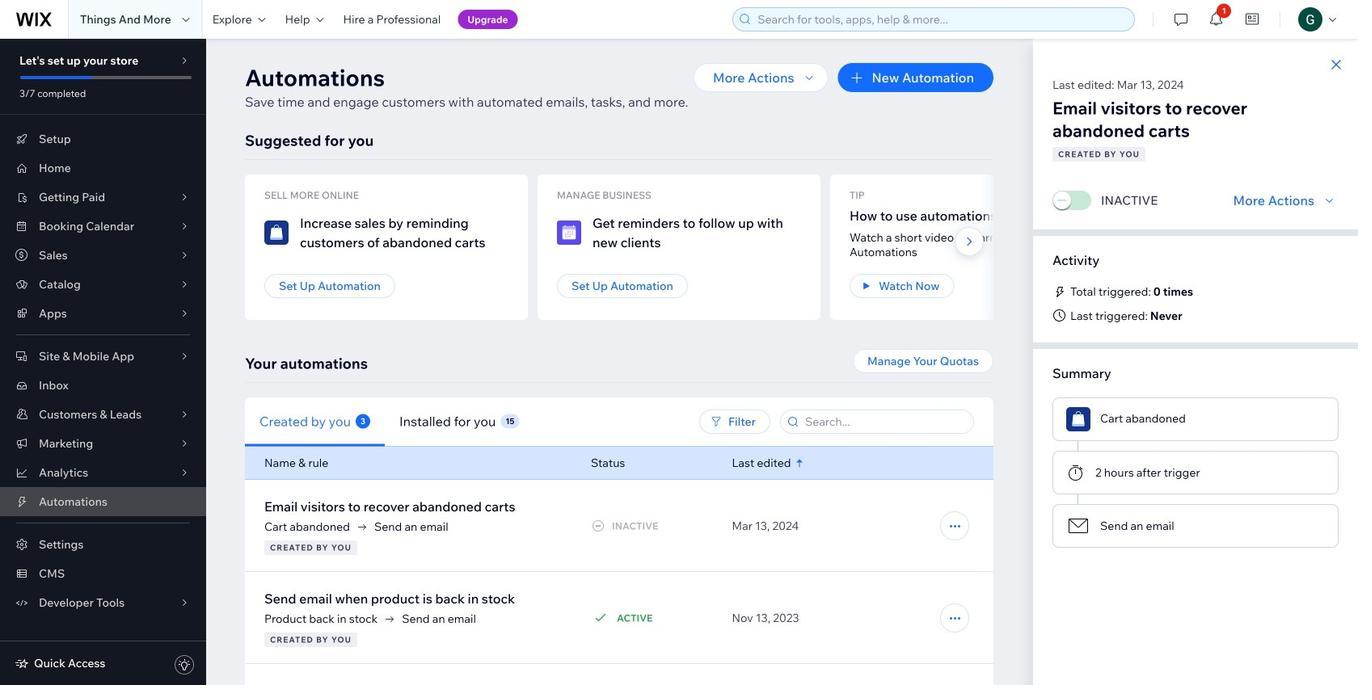 Task type: locate. For each thing, give the bounding box(es) containing it.
sidebar element
[[0, 39, 206, 686]]

Search... field
[[801, 411, 969, 433]]

Search for tools, apps, help & more... field
[[753, 8, 1130, 31]]

tab list
[[245, 397, 628, 447]]

category image
[[557, 221, 581, 245], [1067, 408, 1091, 432], [1067, 514, 1091, 539]]

list
[[245, 175, 1359, 320]]

1 vertical spatial category image
[[1067, 408, 1091, 432]]



Task type: vqa. For each thing, say whether or not it's contained in the screenshot.
the top category image
yes



Task type: describe. For each thing, give the bounding box(es) containing it.
category image
[[264, 221, 289, 245]]

0 vertical spatial category image
[[557, 221, 581, 245]]

2 vertical spatial category image
[[1067, 514, 1091, 539]]



